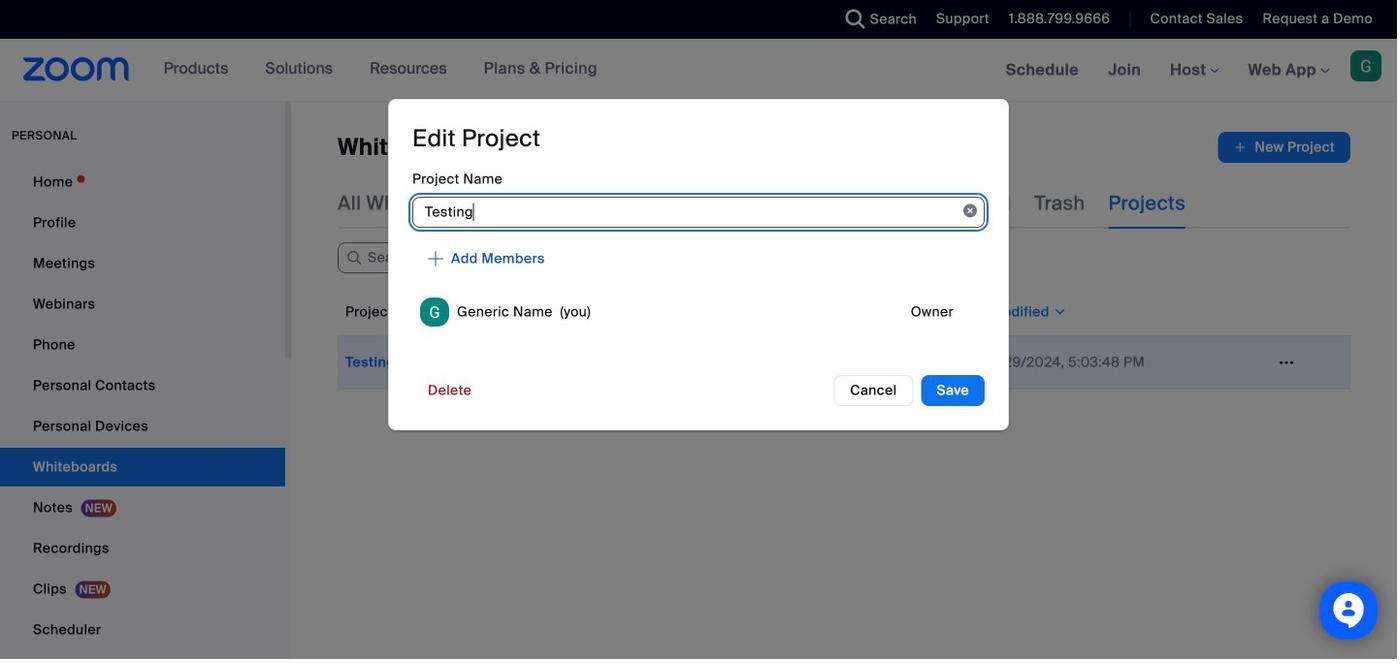 Task type: locate. For each thing, give the bounding box(es) containing it.
application
[[338, 289, 1351, 390]]

edit project image
[[1271, 354, 1302, 372]]

arrow down image
[[436, 301, 454, 324]]

banner
[[0, 39, 1398, 102]]

tabs of all whiteboard page tab list
[[338, 179, 1186, 229]]

dialog
[[388, 99, 1009, 431]]

heading
[[412, 124, 541, 154]]



Task type: vqa. For each thing, say whether or not it's contained in the screenshot.
APPLICATION
yes



Task type: describe. For each thing, give the bounding box(es) containing it.
product information navigation
[[149, 39, 612, 101]]

generic name owner element
[[412, 290, 985, 335]]

add image
[[1234, 138, 1247, 157]]

personal menu menu
[[0, 163, 285, 660]]

generic name avatar image
[[420, 298, 449, 327]]

Search text field
[[338, 243, 571, 274]]

e.g. Happy Crew text field
[[412, 197, 985, 228]]

meetings navigation
[[992, 39, 1398, 102]]



